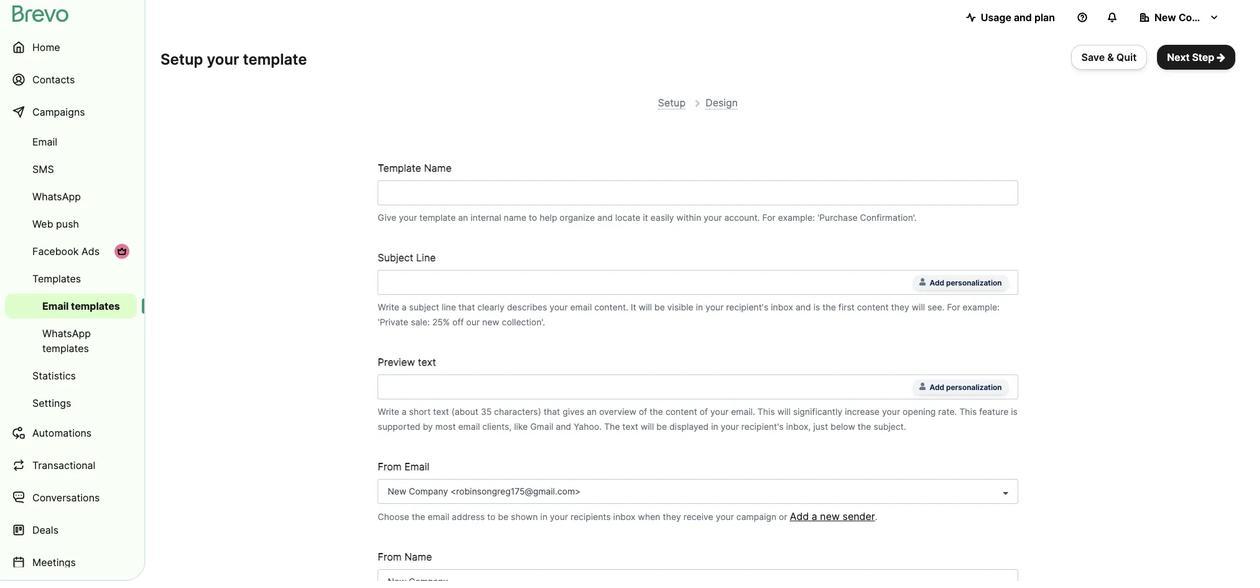 Task type: describe. For each thing, give the bounding box(es) containing it.
write for preview text
[[378, 406, 399, 417]]

name for from name
[[405, 551, 432, 563]]

2 vertical spatial text
[[623, 421, 639, 432]]

sms
[[32, 163, 54, 175]]

from name
[[378, 551, 432, 563]]

2 vertical spatial email
[[405, 460, 430, 473]]

sale:
[[411, 317, 430, 327]]

transactional
[[32, 459, 95, 472]]

below
[[831, 421, 856, 432]]

opening
[[903, 406, 936, 417]]

visible
[[668, 302, 694, 312]]

the inside choose the email address to be shown in your recipients inbox when they receive your campaign or add a new sender .
[[412, 511, 425, 522]]

example: inside 'write a subject line that clearly describes your email content. it will be visible in your recipient's inbox and is the first content they will see. for example: 'private sale: 25% off our new collection'.'
[[963, 302, 1000, 312]]

&
[[1108, 51, 1114, 63]]

locate
[[615, 212, 641, 223]]

describes
[[507, 302, 547, 312]]

new company
[[1155, 11, 1225, 24]]

organize
[[560, 212, 595, 223]]

confirmation'.
[[860, 212, 917, 223]]

statistics
[[32, 370, 76, 382]]

help
[[540, 212, 557, 223]]

the
[[604, 421, 620, 432]]

gives
[[563, 406, 585, 417]]

contacts link
[[5, 65, 137, 95]]

2 this from the left
[[960, 406, 977, 417]]

overview
[[599, 406, 637, 417]]

templates
[[32, 273, 81, 285]]

save & quit button
[[1071, 45, 1148, 70]]

add personalization button for subject line
[[914, 275, 1009, 290]]

for inside 'write a subject line that clearly describes your email content. it will be visible in your recipient's inbox and is the first content they will see. for example: 'private sale: 25% off our new collection'.'
[[947, 302, 961, 312]]

that inside the write a short text (about 35 characters) that gives an overview of the content of your email. this will significantly increase your opening rate. this feature is supported by most email clients, like gmail and yahoo. the text will be displayed in your recipient's inbox, just below the subject.
[[544, 406, 560, 417]]

templates for whatsapp templates
[[42, 342, 89, 355]]

an inside the write a short text (about 35 characters) that gives an overview of the content of your email. this will significantly increase your opening rate. this feature is supported by most email clients, like gmail and yahoo. the text will be displayed in your recipient's inbox, just below the subject.
[[587, 406, 597, 417]]

contacts
[[32, 73, 75, 86]]

recipients
[[571, 511, 611, 522]]

name
[[504, 212, 527, 223]]

it
[[643, 212, 648, 223]]

.
[[875, 511, 878, 522]]

email for email templates
[[42, 300, 69, 312]]

the inside 'write a subject line that clearly describes your email content. it will be visible in your recipient's inbox and is the first content they will see. for example: 'private sale: 25% off our new collection'.'
[[823, 302, 836, 312]]

displayed
[[670, 421, 709, 432]]

usage and plan
[[981, 11, 1055, 24]]

add a new sender link
[[790, 510, 875, 523]]

settings link
[[5, 391, 137, 416]]

collection'.
[[502, 317, 545, 327]]

write a short text (about 35 characters) that gives an overview of the content of your email. this will significantly increase your opening rate. this feature is supported by most email clients, like gmail and yahoo. the text will be displayed in your recipient's inbox, just below the subject.
[[378, 406, 1018, 432]]

1 vertical spatial text
[[433, 406, 449, 417]]

from for from email
[[378, 460, 402, 473]]

subject
[[378, 251, 414, 264]]

receive
[[684, 511, 714, 522]]

significantly
[[793, 406, 843, 417]]

deals
[[32, 524, 58, 536]]

whatsapp templates
[[42, 327, 91, 355]]

it
[[631, 302, 637, 312]]

is inside the write a short text (about 35 characters) that gives an overview of the content of your email. this will significantly increase your opening rate. this feature is supported by most email clients, like gmail and yahoo. the text will be displayed in your recipient's inbox, just below the subject.
[[1011, 406, 1018, 417]]

gmail
[[530, 421, 554, 432]]

conversations
[[32, 492, 100, 504]]

they inside choose the email address to be shown in your recipients inbox when they receive your campaign or add a new sender .
[[663, 511, 681, 522]]

or
[[779, 511, 788, 522]]

a for preview
[[402, 406, 407, 417]]

add for subject line
[[930, 278, 945, 287]]

template for setup your template
[[243, 50, 307, 68]]

email inside choose the email address to be shown in your recipients inbox when they receive your campaign or add a new sender .
[[428, 511, 450, 522]]

subject
[[409, 302, 439, 312]]

'private
[[378, 317, 409, 327]]

setup link
[[658, 96, 686, 110]]

usage
[[981, 11, 1012, 24]]

and inside the write a short text (about 35 characters) that gives an overview of the content of your email. this will significantly increase your opening rate. this feature is supported by most email clients, like gmail and yahoo. the text will be displayed in your recipient's inbox, just below the subject.
[[556, 421, 571, 432]]

preview text
[[378, 356, 436, 368]]

a for subject
[[402, 302, 407, 312]]

web push
[[32, 218, 79, 230]]

write for subject line
[[378, 302, 399, 312]]

email templates link
[[5, 294, 137, 319]]

'purchase
[[818, 212, 858, 223]]

content inside 'write a subject line that clearly describes your email content. it will be visible in your recipient's inbox and is the first content they will see. for example: 'private sale: 25% off our new collection'.'
[[857, 302, 889, 312]]

plan
[[1035, 11, 1055, 24]]

deals link
[[5, 515, 137, 545]]

meetings link
[[5, 548, 137, 578]]

choose the email address to be shown in your recipients inbox when they receive your campaign or add a new sender .
[[378, 510, 878, 523]]

be inside the write a short text (about 35 characters) that gives an overview of the content of your email. this will significantly increase your opening rate. this feature is supported by most email clients, like gmail and yahoo. the text will be displayed in your recipient's inbox, just below the subject.
[[657, 421, 667, 432]]

arrow right image
[[1217, 52, 1226, 62]]

design link
[[706, 96, 738, 110]]

whatsapp for whatsapp templates
[[42, 327, 91, 340]]

choose
[[378, 511, 409, 522]]

next
[[1168, 51, 1190, 63]]

add for preview text
[[930, 382, 945, 392]]

within
[[677, 212, 702, 223]]

company
[[1179, 11, 1225, 24]]

characters)
[[494, 406, 541, 417]]

facebook ads link
[[5, 239, 137, 264]]

(about
[[452, 406, 479, 417]]

yahoo.
[[574, 421, 602, 432]]

supported
[[378, 421, 421, 432]]

and inside button
[[1014, 11, 1032, 24]]

clients,
[[483, 421, 512, 432]]

subject line
[[378, 251, 436, 264]]

sms link
[[5, 157, 137, 182]]

add personalization for subject line
[[930, 278, 1002, 287]]

inbox inside 'write a subject line that clearly describes your email content. it will be visible in your recipient's inbox and is the first content they will see. for example: 'private sale: 25% off our new collection'.'
[[771, 302, 793, 312]]

recipient's inside the write a short text (about 35 characters) that gives an overview of the content of your email. this will significantly increase your opening rate. this feature is supported by most email clients, like gmail and yahoo. the text will be displayed in your recipient's inbox, just below the subject.
[[742, 421, 784, 432]]

is inside 'write a subject line that clearly describes your email content. it will be visible in your recipient's inbox and is the first content they will see. for example: 'private sale: 25% off our new collection'.'
[[814, 302, 820, 312]]

first
[[839, 302, 855, 312]]

feature
[[980, 406, 1009, 417]]

home link
[[5, 32, 137, 62]]

personalization for subject line
[[947, 278, 1002, 287]]

just
[[814, 421, 828, 432]]

name for template name
[[424, 162, 452, 174]]

statistics link
[[5, 363, 137, 388]]

push
[[56, 218, 79, 230]]



Task type: locate. For each thing, give the bounding box(es) containing it.
this right rate.
[[960, 406, 977, 417]]

inbox,
[[786, 421, 811, 432]]

1 vertical spatial template
[[420, 212, 456, 223]]

0 horizontal spatial of
[[639, 406, 647, 417]]

in right displayed
[[711, 421, 719, 432]]

1 horizontal spatial for
[[947, 302, 961, 312]]

be inside choose the email address to be shown in your recipients inbox when they receive your campaign or add a new sender .
[[498, 511, 509, 522]]

None text field
[[378, 180, 1019, 205], [388, 275, 909, 290], [388, 379, 909, 394], [378, 180, 1019, 205], [388, 275, 909, 290], [388, 379, 909, 394]]

the right choose
[[412, 511, 425, 522]]

1 vertical spatial to
[[487, 511, 496, 522]]

1 horizontal spatial inbox
[[771, 302, 793, 312]]

and left first
[[796, 302, 811, 312]]

email
[[570, 302, 592, 312], [458, 421, 480, 432], [428, 511, 450, 522]]

templates for email templates
[[71, 300, 120, 312]]

1 vertical spatial add personalization button
[[914, 379, 1009, 394]]

1 horizontal spatial is
[[1011, 406, 1018, 417]]

2 vertical spatial a
[[812, 510, 818, 523]]

is right feature at right bottom
[[1011, 406, 1018, 417]]

email up the sms
[[32, 136, 57, 148]]

0 horizontal spatial this
[[758, 406, 775, 417]]

in right visible
[[696, 302, 703, 312]]

email for email
[[32, 136, 57, 148]]

1 vertical spatial email
[[458, 421, 480, 432]]

new down clearly
[[482, 317, 500, 327]]

1 vertical spatial email
[[42, 300, 69, 312]]

to right the address
[[487, 511, 496, 522]]

35
[[481, 406, 492, 417]]

2 horizontal spatial in
[[711, 421, 719, 432]]

and left plan
[[1014, 11, 1032, 24]]

1 horizontal spatial to
[[529, 212, 537, 223]]

1 vertical spatial in
[[711, 421, 719, 432]]

email down templates
[[42, 300, 69, 312]]

2 vertical spatial in
[[541, 511, 548, 522]]

add personalization up rate.
[[930, 382, 1002, 392]]

add personalization button up see.
[[914, 275, 1009, 290]]

text up most
[[433, 406, 449, 417]]

0 vertical spatial name
[[424, 162, 452, 174]]

new left sender
[[820, 510, 840, 523]]

that inside 'write a subject line that clearly describes your email content. it will be visible in your recipient's inbox and is the first content they will see. for example: 'private sale: 25% off our new collection'.'
[[459, 302, 475, 312]]

0 horizontal spatial in
[[541, 511, 548, 522]]

0 vertical spatial whatsapp
[[32, 190, 81, 203]]

email inside the write a short text (about 35 characters) that gives an overview of the content of your email. this will significantly increase your opening rate. this feature is supported by most email clients, like gmail and yahoo. the text will be displayed in your recipient's inbox, just below the subject.
[[458, 421, 480, 432]]

inbox
[[771, 302, 793, 312], [613, 511, 636, 522]]

add personalization button up rate.
[[914, 379, 1009, 394]]

be left shown at the left bottom
[[498, 511, 509, 522]]

template name
[[378, 162, 452, 174]]

1 vertical spatial content
[[666, 406, 697, 417]]

for
[[763, 212, 776, 223], [947, 302, 961, 312]]

1 vertical spatial recipient's
[[742, 421, 784, 432]]

0 horizontal spatial new
[[482, 317, 500, 327]]

0 vertical spatial from
[[378, 460, 402, 473]]

email down by on the left bottom of the page
[[405, 460, 430, 473]]

0 vertical spatial content
[[857, 302, 889, 312]]

example: left 'purchase at the right top of page
[[778, 212, 815, 223]]

0 vertical spatial for
[[763, 212, 776, 223]]

name
[[424, 162, 452, 174], [405, 551, 432, 563]]

email link
[[5, 129, 137, 154]]

1 vertical spatial new
[[820, 510, 840, 523]]

facebook
[[32, 245, 79, 258]]

short
[[409, 406, 431, 417]]

left___rvooi image
[[117, 246, 127, 256]]

for right account.
[[763, 212, 776, 223]]

1 personalization from the top
[[947, 278, 1002, 287]]

2 vertical spatial add
[[790, 510, 809, 523]]

design
[[706, 96, 738, 109]]

a
[[402, 302, 407, 312], [402, 406, 407, 417], [812, 510, 818, 523]]

0 vertical spatial they
[[891, 302, 910, 312]]

templates inside whatsapp templates
[[42, 342, 89, 355]]

0 vertical spatial is
[[814, 302, 820, 312]]

whatsapp
[[32, 190, 81, 203], [42, 327, 91, 340]]

2 add personalization from the top
[[930, 382, 1002, 392]]

0 horizontal spatial an
[[458, 212, 468, 223]]

content up displayed
[[666, 406, 697, 417]]

new company button
[[1130, 5, 1230, 30]]

automations link
[[5, 418, 137, 448]]

easily
[[651, 212, 674, 223]]

1 vertical spatial write
[[378, 406, 399, 417]]

add up see.
[[930, 278, 945, 287]]

0 vertical spatial a
[[402, 302, 407, 312]]

name down choose
[[405, 551, 432, 563]]

25%
[[432, 317, 450, 327]]

template
[[243, 50, 307, 68], [420, 212, 456, 223]]

and inside 'write a subject line that clearly describes your email content. it will be visible in your recipient's inbox and is the first content they will see. for example: 'private sale: 25% off our new collection'.'
[[796, 302, 811, 312]]

subject.
[[874, 421, 907, 432]]

from
[[378, 460, 402, 473], [378, 551, 402, 563]]

2 write from the top
[[378, 406, 399, 417]]

whatsapp up web push
[[32, 190, 81, 203]]

to inside choose the email address to be shown in your recipients inbox when they receive your campaign or add a new sender .
[[487, 511, 496, 522]]

1 vertical spatial be
[[657, 421, 667, 432]]

transactional link
[[5, 451, 137, 480]]

whatsapp down email templates link
[[42, 327, 91, 340]]

1 vertical spatial from
[[378, 551, 402, 563]]

0 vertical spatial personalization
[[947, 278, 1002, 287]]

1 vertical spatial they
[[663, 511, 681, 522]]

be left visible
[[655, 302, 665, 312]]

add right or at the bottom right of the page
[[790, 510, 809, 523]]

2 add personalization button from the top
[[914, 379, 1009, 394]]

a left the 'short'
[[402, 406, 407, 417]]

add personalization up see.
[[930, 278, 1002, 287]]

0 vertical spatial templates
[[71, 300, 120, 312]]

of up displayed
[[700, 406, 708, 417]]

1 vertical spatial for
[[947, 302, 961, 312]]

from email
[[378, 460, 430, 473]]

content.
[[595, 302, 629, 312]]

2 of from the left
[[700, 406, 708, 417]]

templates
[[71, 300, 120, 312], [42, 342, 89, 355]]

they left see.
[[891, 302, 910, 312]]

be left displayed
[[657, 421, 667, 432]]

0 vertical spatial that
[[459, 302, 475, 312]]

of right overview
[[639, 406, 647, 417]]

campaigns link
[[5, 97, 137, 127]]

1 vertical spatial add
[[930, 382, 945, 392]]

1 horizontal spatial setup
[[658, 96, 686, 109]]

1 vertical spatial name
[[405, 551, 432, 563]]

1 vertical spatial a
[[402, 406, 407, 417]]

email inside 'write a subject line that clearly describes your email content. it will be visible in your recipient's inbox and is the first content they will see. for example: 'private sale: 25% off our new collection'.'
[[570, 302, 592, 312]]

1 vertical spatial an
[[587, 406, 597, 417]]

by
[[423, 421, 433, 432]]

conversations link
[[5, 483, 137, 513]]

content right first
[[857, 302, 889, 312]]

web
[[32, 218, 53, 230]]

from for from name
[[378, 551, 402, 563]]

write
[[378, 302, 399, 312], [378, 406, 399, 417]]

0 vertical spatial template
[[243, 50, 307, 68]]

home
[[32, 41, 60, 54]]

1 of from the left
[[639, 406, 647, 417]]

write a subject line that clearly describes your email content. it will be visible in your recipient's inbox and is the first content they will see. for example: 'private sale: 25% off our new collection'.
[[378, 302, 1000, 327]]

text right the
[[623, 421, 639, 432]]

text right preview
[[418, 356, 436, 368]]

0 vertical spatial inbox
[[771, 302, 793, 312]]

setup for setup your template
[[161, 50, 203, 68]]

an up yahoo.
[[587, 406, 597, 417]]

add personalization for preview text
[[930, 382, 1002, 392]]

write up 'private
[[378, 302, 399, 312]]

a up 'private
[[402, 302, 407, 312]]

0 horizontal spatial setup
[[161, 50, 203, 68]]

setup your template
[[161, 50, 307, 68]]

0 horizontal spatial they
[[663, 511, 681, 522]]

web push link
[[5, 212, 137, 236]]

1 horizontal spatial they
[[891, 302, 910, 312]]

1 horizontal spatial in
[[696, 302, 703, 312]]

will right the
[[641, 421, 654, 432]]

settings
[[32, 397, 71, 409]]

save
[[1082, 51, 1105, 63]]

1 horizontal spatial an
[[587, 406, 597, 417]]

and down gives
[[556, 421, 571, 432]]

an left internal
[[458, 212, 468, 223]]

2 horizontal spatial email
[[570, 302, 592, 312]]

0 horizontal spatial is
[[814, 302, 820, 312]]

inbox inside choose the email address to be shown in your recipients inbox when they receive your campaign or add a new sender .
[[613, 511, 636, 522]]

our
[[466, 317, 480, 327]]

0 horizontal spatial inbox
[[613, 511, 636, 522]]

from down supported on the left bottom
[[378, 460, 402, 473]]

email left the address
[[428, 511, 450, 522]]

recipient's inside 'write a subject line that clearly describes your email content. it will be visible in your recipient's inbox and is the first content they will see. for example: 'private sale: 25% off our new collection'.'
[[726, 302, 769, 312]]

line
[[416, 251, 436, 264]]

0 horizontal spatial to
[[487, 511, 496, 522]]

whatsapp link
[[5, 184, 137, 209]]

the right overview
[[650, 406, 663, 417]]

that up gmail
[[544, 406, 560, 417]]

1 vertical spatial add personalization
[[930, 382, 1002, 392]]

will
[[639, 302, 652, 312], [912, 302, 925, 312], [778, 406, 791, 417], [641, 421, 654, 432]]

whatsapp for whatsapp
[[32, 190, 81, 203]]

off
[[453, 317, 464, 327]]

0 horizontal spatial for
[[763, 212, 776, 223]]

example:
[[778, 212, 815, 223], [963, 302, 1000, 312]]

internal
[[471, 212, 501, 223]]

1 horizontal spatial new
[[820, 510, 840, 523]]

in inside the write a short text (about 35 characters) that gives an overview of the content of your email. this will significantly increase your opening rate. this feature is supported by most email clients, like gmail and yahoo. the text will be displayed in your recipient's inbox, just below the subject.
[[711, 421, 719, 432]]

text
[[418, 356, 436, 368], [433, 406, 449, 417], [623, 421, 639, 432]]

0 vertical spatial in
[[696, 302, 703, 312]]

add
[[930, 278, 945, 287], [930, 382, 945, 392], [790, 510, 809, 523]]

example: right see.
[[963, 302, 1000, 312]]

name right template at the top of the page
[[424, 162, 452, 174]]

quit
[[1117, 51, 1137, 63]]

will right the it
[[639, 302, 652, 312]]

meetings
[[32, 556, 76, 569]]

email down (about
[[458, 421, 480, 432]]

add personalization button
[[914, 275, 1009, 290], [914, 379, 1009, 394]]

email left "content."
[[570, 302, 592, 312]]

facebook ads
[[32, 245, 100, 258]]

add up rate.
[[930, 382, 945, 392]]

a inside 'write a subject line that clearly describes your email content. it will be visible in your recipient's inbox and is the first content they will see. for example: 'private sale: 25% off our new collection'.'
[[402, 302, 407, 312]]

they inside 'write a subject line that clearly describes your email content. it will be visible in your recipient's inbox and is the first content they will see. for example: 'private sale: 25% off our new collection'.'
[[891, 302, 910, 312]]

templates link
[[5, 266, 137, 291]]

0 horizontal spatial content
[[666, 406, 697, 417]]

this right email.
[[758, 406, 775, 417]]

2 personalization from the top
[[947, 382, 1002, 392]]

sender
[[843, 510, 875, 523]]

0 horizontal spatial that
[[459, 302, 475, 312]]

write inside 'write a subject line that clearly describes your email content. it will be visible in your recipient's inbox and is the first content they will see. for example: 'private sale: 25% off our new collection'.'
[[378, 302, 399, 312]]

campaigns
[[32, 106, 85, 118]]

preview
[[378, 356, 415, 368]]

usage and plan button
[[956, 5, 1065, 30]]

1 write from the top
[[378, 302, 399, 312]]

for right see.
[[947, 302, 961, 312]]

templates up statistics link
[[42, 342, 89, 355]]

rate.
[[939, 406, 957, 417]]

0 vertical spatial to
[[529, 212, 537, 223]]

and left locate
[[598, 212, 613, 223]]

1 from from the top
[[378, 460, 402, 473]]

content inside the write a short text (about 35 characters) that gives an overview of the content of your email. this will significantly increase your opening rate. this feature is supported by most email clients, like gmail and yahoo. the text will be displayed in your recipient's inbox, just below the subject.
[[666, 406, 697, 417]]

the down increase
[[858, 421, 872, 432]]

clearly
[[478, 302, 505, 312]]

1 horizontal spatial template
[[420, 212, 456, 223]]

0 vertical spatial example:
[[778, 212, 815, 223]]

automations
[[32, 427, 92, 439]]

they
[[891, 302, 910, 312], [663, 511, 681, 522]]

increase
[[845, 406, 880, 417]]

0 vertical spatial setup
[[161, 50, 203, 68]]

from down choose
[[378, 551, 402, 563]]

be inside 'write a subject line that clearly describes your email content. it will be visible in your recipient's inbox and is the first content they will see. for example: 'private sale: 25% off our new collection'.'
[[655, 302, 665, 312]]

1 vertical spatial whatsapp
[[42, 327, 91, 340]]

0 vertical spatial add personalization button
[[914, 275, 1009, 290]]

shown
[[511, 511, 538, 522]]

0 horizontal spatial email
[[428, 511, 450, 522]]

1 horizontal spatial email
[[458, 421, 480, 432]]

1 add personalization from the top
[[930, 278, 1002, 287]]

0 vertical spatial be
[[655, 302, 665, 312]]

new inside 'write a subject line that clearly describes your email content. it will be visible in your recipient's inbox and is the first content they will see. for example: 'private sale: 25% off our new collection'.'
[[482, 317, 500, 327]]

1 vertical spatial templates
[[42, 342, 89, 355]]

1 horizontal spatial content
[[857, 302, 889, 312]]

1 add personalization button from the top
[[914, 275, 1009, 290]]

this
[[758, 406, 775, 417], [960, 406, 977, 417]]

0 vertical spatial add
[[930, 278, 945, 287]]

see.
[[928, 302, 945, 312]]

1 this from the left
[[758, 406, 775, 417]]

personalization for preview text
[[947, 382, 1002, 392]]

1 vertical spatial that
[[544, 406, 560, 417]]

the left first
[[823, 302, 836, 312]]

0 horizontal spatial template
[[243, 50, 307, 68]]

they right when
[[663, 511, 681, 522]]

0 vertical spatial write
[[378, 302, 399, 312]]

a right or at the bottom right of the page
[[812, 510, 818, 523]]

add personalization button for preview text
[[914, 379, 1009, 394]]

new
[[1155, 11, 1177, 24]]

will up inbox,
[[778, 406, 791, 417]]

1 vertical spatial setup
[[658, 96, 686, 109]]

0 vertical spatial text
[[418, 356, 436, 368]]

template for give your template an internal name to help organize and locate it easily within your account. for example: 'purchase confirmation'.
[[420, 212, 456, 223]]

1 vertical spatial personalization
[[947, 382, 1002, 392]]

1 horizontal spatial of
[[700, 406, 708, 417]]

is left first
[[814, 302, 820, 312]]

2 vertical spatial email
[[428, 511, 450, 522]]

will left see.
[[912, 302, 925, 312]]

1 horizontal spatial example:
[[963, 302, 1000, 312]]

campaign
[[737, 511, 777, 522]]

to left help
[[529, 212, 537, 223]]

0 horizontal spatial example:
[[778, 212, 815, 223]]

templates down "templates" link in the left of the page
[[71, 300, 120, 312]]

and
[[1014, 11, 1032, 24], [598, 212, 613, 223], [796, 302, 811, 312], [556, 421, 571, 432]]

in inside 'write a subject line that clearly describes your email content. it will be visible in your recipient's inbox and is the first content they will see. for example: 'private sale: 25% off our new collection'.'
[[696, 302, 703, 312]]

2 vertical spatial be
[[498, 511, 509, 522]]

[DEFAULT_FROM_NAME] text field
[[378, 569, 1019, 581]]

setup for setup
[[658, 96, 686, 109]]

1 horizontal spatial that
[[544, 406, 560, 417]]

1 vertical spatial inbox
[[613, 511, 636, 522]]

1 horizontal spatial this
[[960, 406, 977, 417]]

most
[[436, 421, 456, 432]]

write inside the write a short text (about 35 characters) that gives an overview of the content of your email. this will significantly increase your opening rate. this feature is supported by most email clients, like gmail and yahoo. the text will be displayed in your recipient's inbox, just below the subject.
[[378, 406, 399, 417]]

in inside choose the email address to be shown in your recipients inbox when they receive your campaign or add a new sender .
[[541, 511, 548, 522]]

in right shown at the left bottom
[[541, 511, 548, 522]]

setup
[[161, 50, 203, 68], [658, 96, 686, 109]]

0 vertical spatial email
[[32, 136, 57, 148]]

1 vertical spatial is
[[1011, 406, 1018, 417]]

1 vertical spatial example:
[[963, 302, 1000, 312]]

0 vertical spatial recipient's
[[726, 302, 769, 312]]

2 from from the top
[[378, 551, 402, 563]]

write up supported on the left bottom
[[378, 406, 399, 417]]

next step button
[[1158, 45, 1236, 70]]

0 vertical spatial add personalization
[[930, 278, 1002, 287]]

0 vertical spatial new
[[482, 317, 500, 327]]

0 vertical spatial an
[[458, 212, 468, 223]]

a inside the write a short text (about 35 characters) that gives an overview of the content of your email. this will significantly increase your opening rate. this feature is supported by most email clients, like gmail and yahoo. the text will be displayed in your recipient's inbox, just below the subject.
[[402, 406, 407, 417]]

that up our on the left bottom of page
[[459, 302, 475, 312]]

0 vertical spatial email
[[570, 302, 592, 312]]



Task type: vqa. For each thing, say whether or not it's contained in the screenshot.
first Day
no



